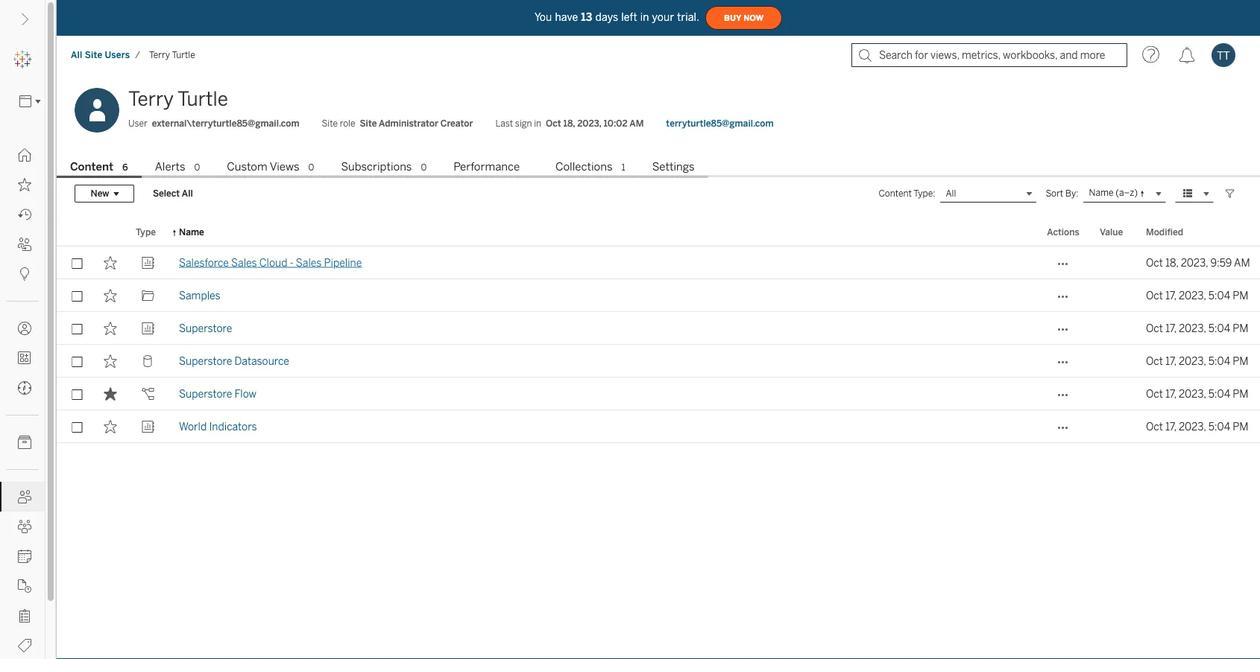 Task type: locate. For each thing, give the bounding box(es) containing it.
0 vertical spatial content
[[70, 160, 113, 174]]

content up the new
[[70, 160, 113, 174]]

1 vertical spatial in
[[534, 118, 541, 129]]

0 right alerts on the top left
[[194, 162, 200, 173]]

18, down the modified
[[1166, 257, 1179, 269]]

workbook image down type
[[141, 257, 155, 270]]

all left users at the top left
[[71, 50, 82, 60]]

5 5:04 from the top
[[1209, 421, 1231, 433]]

all right select
[[182, 188, 193, 199]]

name for name (a–z)
[[1089, 188, 1114, 198]]

(a–z)
[[1116, 188, 1138, 198]]

1 horizontal spatial 0
[[308, 162, 314, 173]]

pm for datasource
[[1233, 355, 1249, 368]]

4 oct 17, 2023, 5:04 pm from the top
[[1146, 388, 1249, 400]]

1 horizontal spatial in
[[640, 11, 649, 23]]

1 vertical spatial name
[[179, 227, 204, 237]]

all for all
[[946, 188, 956, 199]]

5 oct 17, 2023, 5:04 pm from the top
[[1146, 421, 1249, 433]]

superstore for superstore
[[179, 323, 232, 335]]

flow
[[234, 388, 257, 400]]

terry turtle right /
[[149, 50, 195, 60]]

4 17, from the top
[[1166, 388, 1177, 400]]

0 horizontal spatial name
[[179, 227, 204, 237]]

workbook image
[[141, 257, 155, 270], [141, 322, 155, 336]]

1 horizontal spatial name
[[1089, 188, 1114, 198]]

user
[[128, 118, 147, 129]]

workbook image down project icon
[[141, 322, 155, 336]]

superstore inside superstore datasource link
[[179, 355, 232, 368]]

superstore datasource
[[179, 355, 289, 368]]

name inside dropdown button
[[1089, 188, 1114, 198]]

1 row from the top
[[57, 247, 1260, 280]]

value
[[1100, 227, 1123, 237]]

administrator
[[379, 118, 438, 129]]

2 cell from the top
[[1091, 280, 1137, 312]]

oct for superstore
[[1146, 323, 1163, 335]]

5:04 for flow
[[1209, 388, 1231, 400]]

sales
[[231, 257, 257, 269], [296, 257, 322, 269]]

turtle up user external\terryturtle85@gmail.com
[[178, 88, 228, 111]]

3 5:04 from the top
[[1209, 355, 1231, 368]]

1 vertical spatial terry turtle
[[128, 88, 228, 111]]

turtle
[[172, 50, 195, 60], [178, 88, 228, 111]]

all
[[71, 50, 82, 60], [182, 188, 193, 199], [946, 188, 956, 199]]

5 pm from the top
[[1233, 421, 1249, 433]]

content
[[70, 160, 113, 174], [879, 188, 912, 199]]

content left type:
[[879, 188, 912, 199]]

all right type:
[[946, 188, 956, 199]]

1 pm from the top
[[1233, 290, 1249, 302]]

user external\terryturtle85@gmail.com
[[128, 118, 299, 129]]

2 horizontal spatial site
[[360, 118, 377, 129]]

3 0 from the left
[[421, 162, 427, 173]]

site left users at the top left
[[85, 50, 102, 60]]

content for content
[[70, 160, 113, 174]]

terryturtle85@gmail.com link
[[666, 117, 774, 131]]

creator
[[441, 118, 473, 129]]

cell for flow
[[1091, 378, 1137, 411]]

name up salesforce
[[179, 227, 204, 237]]

1 workbook image from the top
[[141, 257, 155, 270]]

18, right sign
[[563, 118, 575, 129]]

0 horizontal spatial 18,
[[563, 118, 575, 129]]

5 17, from the top
[[1166, 421, 1177, 433]]

2 sales from the left
[[296, 257, 322, 269]]

am
[[630, 118, 644, 129], [1234, 257, 1250, 269]]

1 sales from the left
[[231, 257, 257, 269]]

content inside sub-spaces tab list
[[70, 160, 113, 174]]

superstore down samples link
[[179, 323, 232, 335]]

0 right views
[[308, 162, 314, 173]]

1 superstore from the top
[[179, 323, 232, 335]]

site
[[85, 50, 102, 60], [322, 118, 338, 129], [360, 118, 377, 129]]

world indicators link
[[179, 411, 257, 444]]

views
[[270, 160, 299, 174]]

superstore up world indicators
[[179, 388, 232, 400]]

18,
[[563, 118, 575, 129], [1166, 257, 1179, 269]]

0 horizontal spatial 0
[[194, 162, 200, 173]]

name
[[1089, 188, 1114, 198], [179, 227, 204, 237]]

5:04 for datasource
[[1209, 355, 1231, 368]]

1 horizontal spatial content
[[879, 188, 912, 199]]

1 vertical spatial turtle
[[178, 88, 228, 111]]

terry right /
[[149, 50, 170, 60]]

row group
[[57, 247, 1260, 444]]

2 pm from the top
[[1233, 323, 1249, 335]]

9:59
[[1211, 257, 1232, 269]]

1 vertical spatial workbook image
[[141, 322, 155, 336]]

row containing superstore datasource
[[57, 345, 1260, 378]]

site right role
[[360, 118, 377, 129]]

1 cell from the top
[[1091, 247, 1137, 280]]

2023, for samples
[[1179, 290, 1206, 302]]

3 superstore from the top
[[179, 388, 232, 400]]

4 cell from the top
[[1091, 345, 1137, 378]]

2023, for superstore datasource
[[1179, 355, 1206, 368]]

site role site administrator creator
[[322, 118, 473, 129]]

0 for custom views
[[308, 162, 314, 173]]

1 vertical spatial terry
[[128, 88, 174, 111]]

pm for indicators
[[1233, 421, 1249, 433]]

2 workbook image from the top
[[141, 322, 155, 336]]

pm
[[1233, 290, 1249, 302], [1233, 323, 1249, 335], [1233, 355, 1249, 368], [1233, 388, 1249, 400], [1233, 421, 1249, 433]]

terry
[[149, 50, 170, 60], [128, 88, 174, 111]]

all inside dropdown button
[[946, 188, 956, 199]]

5 row from the top
[[57, 378, 1260, 411]]

actions
[[1047, 227, 1080, 237]]

name left (a–z)
[[1089, 188, 1114, 198]]

oct for superstore datasource
[[1146, 355, 1163, 368]]

superstore
[[179, 323, 232, 335], [179, 355, 232, 368], [179, 388, 232, 400]]

3 pm from the top
[[1233, 355, 1249, 368]]

turtle right /
[[172, 50, 195, 60]]

4 5:04 from the top
[[1209, 388, 1231, 400]]

0 horizontal spatial content
[[70, 160, 113, 174]]

in
[[640, 11, 649, 23], [534, 118, 541, 129]]

in right left
[[640, 11, 649, 23]]

1 0 from the left
[[194, 162, 200, 173]]

17,
[[1166, 290, 1177, 302], [1166, 323, 1177, 335], [1166, 355, 1177, 368], [1166, 388, 1177, 400], [1166, 421, 1177, 433]]

1 vertical spatial 18,
[[1166, 257, 1179, 269]]

am right 10:02 at the left of page
[[630, 118, 644, 129]]

turtle inside main content
[[178, 88, 228, 111]]

0
[[194, 162, 200, 173], [308, 162, 314, 173], [421, 162, 427, 173]]

in right sign
[[534, 118, 541, 129]]

oct 17, 2023, 5:04 pm for datasource
[[1146, 355, 1249, 368]]

0 vertical spatial superstore
[[179, 323, 232, 335]]

6 row from the top
[[57, 411, 1260, 444]]

0 down administrator
[[421, 162, 427, 173]]

pipeline
[[324, 257, 362, 269]]

0 horizontal spatial in
[[534, 118, 541, 129]]

sales right '-'
[[296, 257, 322, 269]]

5:04
[[1209, 290, 1231, 302], [1209, 323, 1231, 335], [1209, 355, 1231, 368], [1209, 388, 1231, 400], [1209, 421, 1231, 433]]

4 row from the top
[[57, 345, 1260, 378]]

sales left cloud
[[231, 257, 257, 269]]

4 pm from the top
[[1233, 388, 1249, 400]]

buy now button
[[706, 6, 782, 30]]

2 row from the top
[[57, 280, 1260, 312]]

superstore datasource link
[[179, 345, 289, 378]]

select all
[[153, 188, 193, 199]]

0 vertical spatial turtle
[[172, 50, 195, 60]]

workbook image
[[141, 421, 155, 434]]

3 row from the top
[[57, 312, 1260, 345]]

oct 17, 2023, 5:04 pm for flow
[[1146, 388, 1249, 400]]

grid
[[57, 218, 1260, 660]]

0 vertical spatial am
[[630, 118, 644, 129]]

1 vertical spatial content
[[879, 188, 912, 199]]

pm for flow
[[1233, 388, 1249, 400]]

last sign in oct 18, 2023, 10:02 am
[[495, 118, 644, 129]]

row
[[57, 247, 1260, 280], [57, 280, 1260, 312], [57, 312, 1260, 345], [57, 345, 1260, 378], [57, 378, 1260, 411], [57, 411, 1260, 444]]

0 vertical spatial name
[[1089, 188, 1114, 198]]

2 0 from the left
[[308, 162, 314, 173]]

2 oct 17, 2023, 5:04 pm from the top
[[1146, 323, 1249, 335]]

1 horizontal spatial sales
[[296, 257, 322, 269]]

row containing superstore flow
[[57, 378, 1260, 411]]

2 horizontal spatial 0
[[421, 162, 427, 173]]

terry turtle element
[[145, 50, 200, 60]]

project image
[[141, 289, 155, 303]]

oct
[[546, 118, 561, 129], [1146, 257, 1163, 269], [1146, 290, 1163, 302], [1146, 323, 1163, 335], [1146, 355, 1163, 368], [1146, 388, 1163, 400], [1146, 421, 1163, 433]]

cloud
[[259, 257, 287, 269]]

1 horizontal spatial 18,
[[1166, 257, 1179, 269]]

name inside grid
[[179, 227, 204, 237]]

2 vertical spatial superstore
[[179, 388, 232, 400]]

1 horizontal spatial am
[[1234, 257, 1250, 269]]

Search for views, metrics, workbooks, and more text field
[[852, 43, 1128, 67]]

/
[[135, 50, 140, 60]]

5 cell from the top
[[1091, 378, 1137, 411]]

alerts
[[155, 160, 185, 174]]

name for name
[[179, 227, 204, 237]]

3 17, from the top
[[1166, 355, 1177, 368]]

terry up user
[[128, 88, 174, 111]]

new
[[91, 188, 109, 199]]

world indicators
[[179, 421, 257, 433]]

navigation panel element
[[0, 45, 45, 660]]

3 oct 17, 2023, 5:04 pm from the top
[[1146, 355, 1249, 368]]

0 horizontal spatial sales
[[231, 257, 257, 269]]

all inside button
[[182, 188, 193, 199]]

content for content type:
[[879, 188, 912, 199]]

superstore down superstore link
[[179, 355, 232, 368]]

superstore inside superstore flow "link"
[[179, 388, 232, 400]]

name (a–z)
[[1089, 188, 1138, 198]]

2 horizontal spatial all
[[946, 188, 956, 199]]

1 vertical spatial superstore
[[179, 355, 232, 368]]

0 horizontal spatial all
[[71, 50, 82, 60]]

0 vertical spatial 18,
[[563, 118, 575, 129]]

1 horizontal spatial all
[[182, 188, 193, 199]]

terry turtle
[[149, 50, 195, 60], [128, 88, 228, 111]]

0 for alerts
[[194, 162, 200, 173]]

oct 17, 2023, 5:04 pm
[[1146, 290, 1249, 302], [1146, 323, 1249, 335], [1146, 355, 1249, 368], [1146, 388, 1249, 400], [1146, 421, 1249, 433]]

flow image
[[141, 388, 155, 401]]

terry turtle up user external\terryturtle85@gmail.com
[[128, 88, 228, 111]]

terry turtle main content
[[57, 75, 1260, 660]]

0 vertical spatial workbook image
[[141, 257, 155, 270]]

6 cell from the top
[[1091, 411, 1137, 444]]

superstore link
[[179, 312, 232, 345]]

am right 9:59
[[1234, 257, 1250, 269]]

you have 13 days left in your trial.
[[535, 11, 700, 23]]

2023,
[[577, 118, 601, 129], [1181, 257, 1208, 269], [1179, 290, 1206, 302], [1179, 323, 1206, 335], [1179, 355, 1206, 368], [1179, 388, 1206, 400], [1179, 421, 1206, 433]]

0 vertical spatial in
[[640, 11, 649, 23]]

name (a–z) button
[[1083, 185, 1166, 203]]

you
[[535, 11, 552, 23]]

salesforce sales cloud - sales pipeline
[[179, 257, 362, 269]]

all button
[[940, 185, 1037, 203]]

site left role
[[322, 118, 338, 129]]

2 superstore from the top
[[179, 355, 232, 368]]

18, inside grid
[[1166, 257, 1179, 269]]

terry inside main content
[[128, 88, 174, 111]]

cell
[[1091, 247, 1137, 280], [1091, 280, 1137, 312], [1091, 312, 1137, 345], [1091, 345, 1137, 378], [1091, 378, 1137, 411], [1091, 411, 1137, 444]]



Task type: describe. For each thing, give the bounding box(es) containing it.
oct for samples
[[1146, 290, 1163, 302]]

terryturtle85@gmail.com
[[666, 118, 774, 129]]

type
[[136, 227, 156, 237]]

buy now
[[724, 13, 764, 23]]

0 vertical spatial terry turtle
[[149, 50, 195, 60]]

cell for datasource
[[1091, 345, 1137, 378]]

data source image
[[141, 355, 155, 368]]

superstore flow link
[[179, 378, 257, 411]]

main navigation. press the up and down arrow keys to access links. element
[[0, 140, 45, 660]]

list view image
[[1181, 187, 1195, 201]]

custom views
[[227, 160, 299, 174]]

days
[[595, 11, 618, 23]]

1 5:04 from the top
[[1209, 290, 1231, 302]]

row containing world indicators
[[57, 411, 1260, 444]]

0 for subscriptions
[[421, 162, 427, 173]]

1 vertical spatial am
[[1234, 257, 1250, 269]]

2023, for world indicators
[[1179, 421, 1206, 433]]

world
[[179, 421, 207, 433]]

2 17, from the top
[[1166, 323, 1177, 335]]

by:
[[1066, 188, 1079, 199]]

subscriptions
[[341, 160, 412, 174]]

external\terryturtle85@gmail.com
[[152, 118, 299, 129]]

13
[[581, 11, 592, 23]]

indicators
[[209, 421, 257, 433]]

sub-spaces tab list
[[57, 159, 1260, 178]]

1
[[622, 162, 625, 173]]

samples
[[179, 290, 220, 302]]

row group containing salesforce sales cloud - sales pipeline
[[57, 247, 1260, 444]]

salesforce
[[179, 257, 229, 269]]

trial.
[[677, 11, 700, 23]]

datasource
[[234, 355, 289, 368]]

5:04 for indicators
[[1209, 421, 1231, 433]]

sort
[[1046, 188, 1064, 199]]

cell for indicators
[[1091, 411, 1137, 444]]

custom
[[227, 160, 267, 174]]

all for all site users /
[[71, 50, 82, 60]]

17, for datasource
[[1166, 355, 1177, 368]]

1 oct 17, 2023, 5:04 pm from the top
[[1146, 290, 1249, 302]]

workbook image for salesforce sales cloud - sales pipeline
[[141, 257, 155, 270]]

all site users link
[[70, 49, 131, 61]]

2 5:04 from the top
[[1209, 323, 1231, 335]]

17, for flow
[[1166, 388, 1177, 400]]

new button
[[75, 185, 134, 203]]

3 cell from the top
[[1091, 312, 1137, 345]]

users
[[105, 50, 130, 60]]

now
[[744, 13, 764, 23]]

1 horizontal spatial site
[[322, 118, 338, 129]]

left
[[621, 11, 637, 23]]

in inside terry turtle main content
[[534, 118, 541, 129]]

samples link
[[179, 280, 220, 312]]

17, for indicators
[[1166, 421, 1177, 433]]

oct 17, 2023, 5:04 pm for indicators
[[1146, 421, 1249, 433]]

type:
[[914, 188, 935, 199]]

sort by:
[[1046, 188, 1079, 199]]

modified
[[1146, 227, 1184, 237]]

2023, for superstore flow
[[1179, 388, 1206, 400]]

row containing superstore
[[57, 312, 1260, 345]]

-
[[290, 257, 294, 269]]

0 horizontal spatial am
[[630, 118, 644, 129]]

1 17, from the top
[[1166, 290, 1177, 302]]

sign
[[515, 118, 532, 129]]

row containing samples
[[57, 280, 1260, 312]]

workbook image for superstore
[[141, 322, 155, 336]]

oct for superstore flow
[[1146, 388, 1163, 400]]

superstore for superstore flow
[[179, 388, 232, 400]]

superstore for superstore datasource
[[179, 355, 232, 368]]

performance
[[454, 160, 520, 174]]

collections
[[556, 160, 613, 174]]

last
[[495, 118, 513, 129]]

oct for salesforce sales cloud - sales pipeline
[[1146, 257, 1163, 269]]

oct 18, 2023, 9:59 am
[[1146, 257, 1250, 269]]

grid containing salesforce sales cloud - sales pipeline
[[57, 218, 1260, 660]]

2023, for salesforce sales cloud - sales pipeline
[[1181, 257, 1208, 269]]

row containing salesforce sales cloud - sales pipeline
[[57, 247, 1260, 280]]

0 vertical spatial terry
[[149, 50, 170, 60]]

role
[[340, 118, 355, 129]]

terry turtle inside main content
[[128, 88, 228, 111]]

superstore flow
[[179, 388, 257, 400]]

all site users /
[[71, 50, 140, 60]]

select
[[153, 188, 180, 199]]

buy
[[724, 13, 741, 23]]

6
[[122, 162, 128, 173]]

select all button
[[143, 185, 203, 203]]

settings
[[652, 160, 695, 174]]

0 horizontal spatial site
[[85, 50, 102, 60]]

content type:
[[879, 188, 935, 199]]

cell for sales
[[1091, 247, 1137, 280]]

your
[[652, 11, 674, 23]]

have
[[555, 11, 578, 23]]

salesforce sales cloud - sales pipeline link
[[179, 247, 362, 280]]

2023, for superstore
[[1179, 323, 1206, 335]]

10:02
[[604, 118, 628, 129]]

oct for world indicators
[[1146, 421, 1163, 433]]



Task type: vqa. For each thing, say whether or not it's contained in the screenshot.


